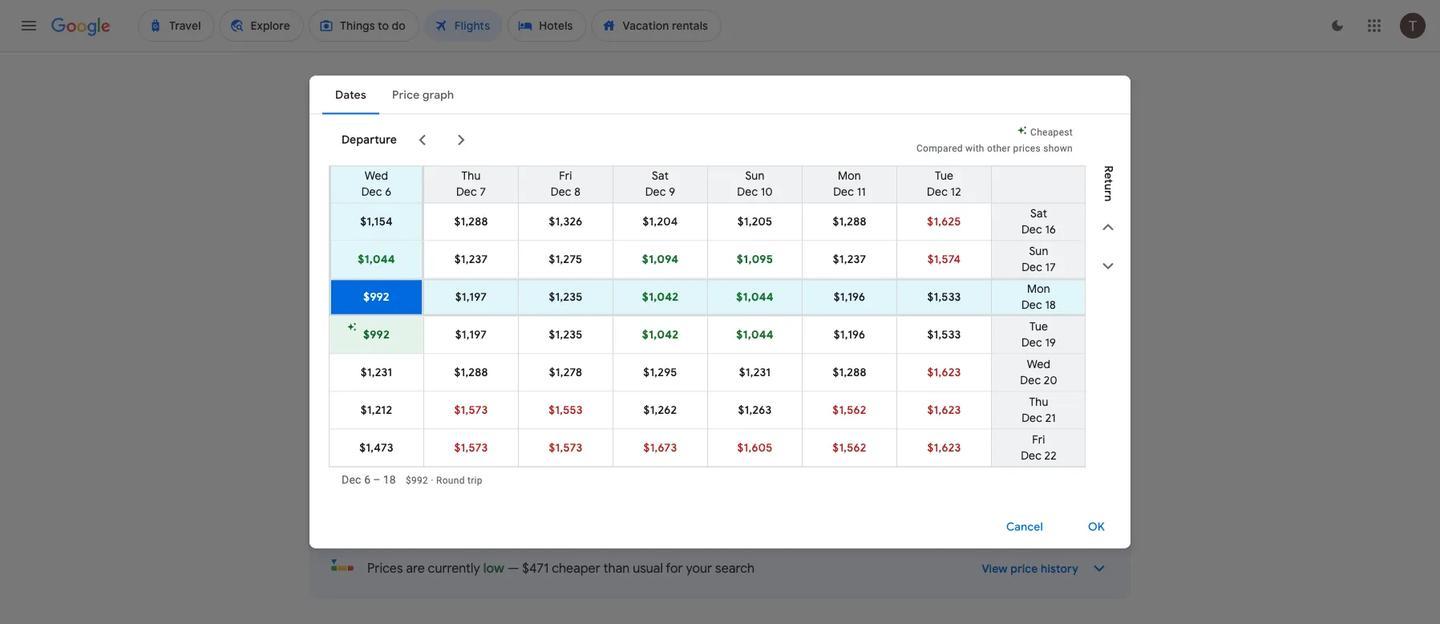 Task type: vqa. For each thing, say whether or not it's contained in the screenshot.


Task type: locate. For each thing, give the bounding box(es) containing it.
dec left 9
[[646, 185, 666, 199]]

20 right 15
[[654, 404, 669, 421]]

min for 15 hr 20 min sfo – kix
[[672, 404, 693, 421]]

2 vertical spatial $1,623
[[928, 441, 962, 455]]

1 horizontal spatial prices
[[1014, 142, 1041, 154]]

1 vertical spatial $1,042 button
[[614, 317, 708, 353]]

2 $1,533 from the top
[[928, 328, 962, 342]]

0 horizontal spatial thu
[[462, 169, 481, 183]]

prices for prices are currently low — $471 cheaper than usual for your search
[[367, 560, 403, 576]]

sat up $1,204
[[652, 169, 669, 183]]

ana left "$992" text field on the bottom of page
[[384, 484, 405, 495]]

1 vertical spatial 10
[[654, 465, 667, 481]]

1 vertical spatial ana
[[384, 424, 405, 435]]

scroll down image
[[1099, 256, 1118, 276]]

$1,197 up 4:25 pm at the left bottom of page
[[456, 328, 487, 342]]

2 hr 25 min hnd
[[727, 424, 801, 435]]

price inside button
[[1054, 233, 1081, 247]]

$1,573 button
[[424, 392, 518, 429], [424, 430, 518, 467], [519, 430, 613, 467]]

1573 US dollars text field
[[1029, 344, 1066, 361]]

2 vertical spatial $992
[[406, 475, 428, 486]]

1 vertical spatial united
[[414, 424, 443, 435]]

0 vertical spatial for
[[680, 304, 693, 315]]

0 vertical spatial thu
[[462, 169, 481, 183]]

$1,044 for middle $1,044 'button'
[[737, 290, 774, 304]]

hr
[[638, 344, 650, 361], [638, 404, 650, 421], [735, 424, 744, 435], [639, 465, 651, 481]]

$1,044 for top $1,044 'button'
[[358, 252, 395, 266]]

fri inside fri dec 8
[[559, 169, 573, 183]]

hr inside the 15 hr 20 min sfo – kix
[[638, 404, 650, 421]]

20 for 969
[[654, 404, 669, 421]]

2 round from the top
[[1023, 425, 1049, 436]]

2
[[901, 349, 906, 363], [727, 424, 733, 435]]

$1,237 button up flights
[[424, 241, 518, 278]]

$1,042 button down taxes
[[614, 317, 708, 353]]

$1,625
[[928, 215, 962, 229]]

$1,574
[[928, 252, 961, 267]]

$1,573 down $1,553 button
[[549, 441, 583, 455]]

$1,197 button up 4:25 pm at the left bottom of page
[[424, 279, 518, 316]]

apply.
[[893, 304, 920, 315]]

ana
[[422, 364, 443, 375], [384, 424, 405, 435], [384, 484, 405, 495]]

leaves san francisco international airport at 12:20 am on sunday, december 3 and arrives at itami airport at 7:30 am on monday, december 4. element
[[384, 465, 507, 481]]

on
[[376, 304, 387, 315]]

2 left 25
[[727, 424, 733, 435]]

cheaper
[[552, 560, 601, 576]]

1 vertical spatial kg
[[864, 404, 878, 421]]

1 $1,623 button from the top
[[898, 356, 992, 390]]

$1,042 for 2nd $1,042 button from the top
[[642, 328, 679, 342]]

sat up 16
[[1031, 207, 1048, 221]]

2 1 stop flight. element from the top
[[727, 465, 761, 483]]

1 $1,197 from the top
[[456, 290, 487, 304]]

1 12:20 am from the top
[[384, 404, 437, 421]]

$1,573 for $1,573 button underneath 4:25 pm at the left bottom of page
[[455, 403, 488, 418]]

$1,573 for $1,573 button under $1,553 button
[[549, 441, 583, 455]]

1 fees from the left
[[658, 304, 678, 315]]

1 vertical spatial mon
[[1028, 282, 1051, 296]]

2 kg from the top
[[864, 404, 878, 421]]

$1,288 for $1,288 button below 11
[[833, 215, 867, 229]]

Departure time: 12:20 AM. text field
[[384, 404, 437, 421], [384, 465, 437, 481]]

0 vertical spatial round
[[1023, 365, 1049, 376]]

trip inside $1,578 round trip
[[1051, 425, 1066, 436]]

ana up $1,473
[[384, 424, 405, 435]]

1 horizontal spatial $1,237
[[833, 252, 867, 267]]

dec left 16
[[1022, 223, 1043, 237]]

1 vertical spatial $1,197
[[456, 328, 487, 342]]

trip inside $1,573 round trip
[[1051, 365, 1066, 376]]

$1,573 down 4:25 pm at the left bottom of page
[[455, 403, 488, 418]]

connecting airports
[[883, 166, 991, 181]]

compared with other prices shown
[[917, 142, 1073, 154]]

$1,235 for second $1,235 button from the top
[[549, 328, 583, 342]]

10 up the $1,205 button
[[761, 185, 773, 199]]

dec left 7
[[456, 185, 477, 199]]

$1,231 up $1,212
[[361, 365, 393, 380]]

co right 959
[[881, 465, 901, 481]]

0 vertical spatial fri
[[559, 169, 573, 183]]

1 stop from the top
[[735, 404, 761, 421]]

$1,235 for second $1,235 button from the bottom
[[549, 290, 583, 304]]

2 1 stop from the top
[[727, 465, 761, 481]]

1 vertical spatial sun
[[1030, 244, 1049, 259]]

emissions inside 745 kg co 2 avg emissions
[[859, 364, 905, 375]]

price for price
[[642, 166, 669, 181]]

$1,094 button
[[614, 241, 708, 278]]

$1,237 button up bag fees button
[[803, 241, 897, 278]]

$1,288 button down 7
[[424, 203, 518, 240]]

+ inside 12:20 am – 7:30 am + 1
[[499, 465, 504, 475]]

track
[[337, 234, 366, 248]]

stops button
[[406, 160, 473, 186]]

1 vertical spatial tue
[[1030, 320, 1049, 334]]

min for 12 hr 20 min – kix
[[671, 344, 693, 361]]

for left adult.
[[680, 304, 693, 315]]

2 down the apply.
[[901, 349, 906, 363]]

$1,196
[[834, 290, 866, 304], [834, 328, 866, 342]]

1 $1,533 button from the top
[[898, 279, 992, 316]]

1 vertical spatial emissions
[[866, 424, 912, 435]]

dec left 6 – 18
[[342, 473, 361, 487]]

$1,533 button
[[898, 279, 992, 316], [898, 317, 992, 353]]

1 vertical spatial $1,533 button
[[898, 317, 992, 353]]

0 horizontal spatial $1,237 button
[[424, 241, 518, 278]]

15
[[623, 404, 635, 421]]

min inside the 15 hr 20 min sfo – kix
[[672, 404, 693, 421]]

learn more about tracked prices image
[[406, 234, 420, 248]]

1 inside 11:05 am – 4:25 pm + 1
[[501, 344, 504, 354]]

dec down 1573 us dollars text box
[[1021, 373, 1042, 388]]

$1,196 left may
[[834, 290, 866, 304]]

0 vertical spatial prices
[[1014, 142, 1041, 154]]

0 horizontal spatial price
[[642, 166, 669, 181]]

round inside $1,573 round trip
[[1023, 365, 1049, 376]]

$1,288 down 11
[[833, 215, 867, 229]]

scroll left image
[[413, 130, 432, 150]]

2 vertical spatial ana
[[384, 484, 405, 495]]

$1,042 up total duration 12 hr 20 min. element
[[642, 328, 679, 342]]

1 vertical spatial co
[[881, 404, 901, 421]]

emissions down "969 kg co"
[[866, 424, 912, 435]]

1 vertical spatial $1,235 button
[[519, 317, 613, 353]]

price graph button
[[1012, 225, 1128, 254]]

fees right bag
[[850, 304, 869, 315]]

kix
[[648, 364, 663, 375], [648, 424, 663, 435]]

2 fees from the left
[[850, 304, 869, 315]]

1 kix from the top
[[648, 364, 663, 375]]

co
[[881, 344, 901, 361], [881, 404, 901, 421], [881, 465, 901, 481]]

total duration 15 hr 20 min. element
[[623, 404, 727, 423]]

prices are currently low — $471 cheaper than usual for your search
[[367, 560, 755, 576]]

$1,197 for 2nd $1,197 button
[[456, 328, 487, 342]]

united down 12:20 am – 7:30 am + 1
[[414, 484, 443, 495]]

sun right times
[[746, 169, 765, 183]]

0 vertical spatial co
[[881, 344, 901, 361]]

1 and from the left
[[414, 304, 431, 315]]

1 $1,235 button from the top
[[519, 279, 613, 316]]

$1,212 button
[[330, 392, 424, 429]]

co inside 745 kg co 2 avg emissions
[[881, 344, 901, 361]]

round
[[436, 475, 465, 486]]

kg for 959
[[864, 465, 878, 481]]

hr left 25
[[735, 424, 744, 435]]

2 vertical spatial $1,044
[[737, 328, 774, 342]]

0 vertical spatial ana
[[422, 364, 443, 375]]

times button
[[703, 160, 772, 186]]

thu up 7
[[462, 169, 481, 183]]

$1,533 button down passenger at the right of the page
[[898, 317, 992, 353]]

992 US dollars text field
[[406, 475, 428, 486]]

hr for 2
[[735, 424, 744, 435]]

co right "745"
[[881, 344, 901, 361]]

$1,288 for $1,288 button above the 8:40 am
[[454, 365, 488, 380]]

1 horizontal spatial and
[[811, 304, 828, 315]]

dec left 11
[[834, 185, 855, 199]]

fees right taxes
[[658, 304, 678, 315]]

1 vertical spatial 12:20 am
[[384, 465, 437, 481]]

1 inside 12:20 am – 7:30 am + 1
[[504, 465, 507, 475]]

1 $1,196 from the top
[[834, 290, 866, 304]]

7:30 am
[[451, 465, 499, 481]]

scroll right image
[[452, 130, 471, 150]]

$1,231 button up $1,212 button at the bottom left of the page
[[331, 356, 422, 390]]

bag fees button
[[830, 304, 869, 315]]

2 $1,231 button from the left
[[708, 356, 802, 390]]

1 vertical spatial $1,196 button
[[803, 317, 897, 353]]

1 1 stop from the top
[[727, 404, 761, 421]]

mon up 18
[[1028, 282, 1051, 296]]

hr up '$1,295'
[[638, 344, 650, 361]]

$1,553
[[549, 403, 583, 418]]

1 horizontal spatial fri
[[1033, 433, 1046, 447]]

$1,288 for $1,288 button above 969
[[833, 365, 867, 380]]

0 horizontal spatial sat
[[652, 169, 669, 183]]

1 horizontal spatial 2
[[901, 349, 906, 363]]

co for 745 kg co 2 avg emissions
[[881, 344, 901, 361]]

2 $1,235 from the top
[[549, 328, 583, 342]]

$1,562 button down 969
[[803, 430, 897, 467]]

dec inside sat dec 9
[[646, 185, 666, 199]]

hr inside 12 hr 20 min – kix
[[638, 344, 650, 361]]

7
[[480, 185, 486, 199]]

$1,231
[[361, 365, 393, 380], [739, 365, 771, 380]]

1 stop flight. element
[[727, 404, 761, 423], [727, 465, 761, 483]]

1 vertical spatial 20
[[1044, 373, 1058, 388]]

sat inside sat dec 16 sun dec 17 mon dec 18 tue dec 19 wed dec 20 thu dec 21 fri dec 22
[[1031, 207, 1048, 221]]

dec down connecting airports
[[928, 185, 948, 199]]

dec inside tue dec 12
[[928, 185, 948, 199]]

12:20 am – 7:30 am + 1
[[384, 465, 507, 481]]

cancel button
[[988, 508, 1063, 546]]

2 $1,533 button from the top
[[898, 317, 992, 353]]

– up $1,673 on the left of the page
[[641, 424, 648, 435]]

$1,578 round trip
[[1023, 404, 1066, 436]]

1 vertical spatial trip
[[1051, 425, 1066, 436]]

$1,573 button down the 8:40 am
[[424, 430, 518, 467]]

$1,533 down passenger at the right of the page
[[928, 328, 962, 342]]

0 vertical spatial $1,042 button
[[614, 279, 708, 316]]

price
[[389, 304, 412, 315], [1011, 562, 1039, 576]]

$1,196 button down bag fees button
[[803, 317, 897, 353]]

$1,262 button
[[614, 392, 708, 429]]

+ inside 11:05 am – 4:25 pm + 1
[[497, 344, 501, 354]]

0 vertical spatial $1,196 button
[[803, 279, 897, 316]]

$1,562 up +30%
[[833, 403, 867, 418]]

20 inside the 15 hr 20 min sfo – kix
[[654, 404, 669, 421]]

round inside $1,578 round trip
[[1023, 425, 1049, 436]]

united down leaves san francisco international airport at 12:20 am on sunday, december 3 and arrives at kansai international airport at 8:40 am on monday, december 4. element
[[414, 424, 443, 435]]

1 $1,042 from the top
[[642, 290, 679, 304]]

0 vertical spatial 2
[[901, 349, 906, 363]]

16
[[1046, 223, 1057, 237]]

1 vertical spatial $1,235
[[549, 328, 583, 342]]

959 kg co
[[840, 465, 901, 481]]

price for price graph
[[1054, 233, 1081, 247]]

0 horizontal spatial wed
[[365, 169, 389, 183]]

r
[[1102, 190, 1116, 195]]

1 vertical spatial $1,533
[[928, 328, 962, 342]]

$1,044 button down optional
[[708, 317, 802, 353]]

0 vertical spatial price
[[389, 304, 412, 315]]

1 vertical spatial sat
[[1031, 207, 1048, 221]]

0 vertical spatial $1,235
[[549, 290, 583, 304]]

1 horizontal spatial tue
[[1030, 320, 1049, 334]]

2 $992 button from the top
[[331, 317, 422, 353]]

0 vertical spatial 12
[[951, 185, 962, 199]]

sfo
[[623, 424, 641, 435]]

round down $1,578 text box
[[1023, 425, 1049, 436]]

prices down $1,154
[[369, 234, 403, 248]]

min inside 12 hr 20 min – kix
[[671, 344, 693, 361]]

$1,235 down include
[[549, 328, 583, 342]]

2 $1,231 from the left
[[739, 365, 771, 380]]

$1,574 button
[[898, 241, 992, 278]]

10
[[761, 185, 773, 199], [654, 465, 667, 481]]

1 inside popup button
[[452, 81, 458, 95]]

$1,044 down the track prices on the left of the page
[[358, 252, 395, 266]]

dec left 6
[[362, 185, 382, 199]]

$1,044 button down $1,095 button
[[708, 279, 802, 316]]

$1,231 button up "$1,263" button
[[708, 356, 802, 390]]

$1,673 button
[[614, 430, 708, 467]]

$1,237 button
[[424, 241, 518, 278], [803, 241, 897, 278]]

$1,231 down nonstop flight. element
[[739, 365, 771, 380]]

1 horizontal spatial price
[[1011, 562, 1039, 576]]

0 vertical spatial sun
[[746, 169, 765, 183]]

$1,235
[[549, 290, 583, 304], [549, 328, 583, 342]]

1 $1,237 button from the left
[[424, 241, 518, 278]]

fri inside sat dec 16 sun dec 17 mon dec 18 tue dec 19 wed dec 20 thu dec 21 fri dec 22
[[1033, 433, 1046, 447]]

1 stop
[[727, 404, 761, 421], [727, 465, 761, 481]]

1 vertical spatial prices
[[367, 560, 403, 576]]

$1,573 inside $1,573 round trip
[[1029, 344, 1066, 361]]

1 horizontal spatial 10
[[761, 185, 773, 199]]

kg inside 745 kg co 2 avg emissions
[[864, 344, 878, 361]]

$1,533 down $1,574 button
[[928, 290, 962, 304]]

1 stop up 25
[[727, 404, 761, 421]]

0 vertical spatial $1,562 button
[[803, 392, 897, 429]]

1 horizontal spatial $1,237 button
[[803, 241, 897, 278]]

None search field
[[310, 74, 1131, 213]]

learn more about ranking image
[[493, 302, 508, 317]]

fees
[[658, 304, 678, 315], [850, 304, 869, 315]]

kix inside the 15 hr 20 min sfo – kix
[[648, 424, 663, 435]]

2 $1,042 button from the top
[[614, 317, 708, 353]]

taxes
[[623, 304, 647, 315]]

20 inside sat dec 16 sun dec 17 mon dec 18 tue dec 19 wed dec 20 thu dec 21 fri dec 22
[[1044, 373, 1058, 388]]

2 departure time: 12:20 am. text field from the top
[[384, 465, 437, 481]]

2 $1,623 from the top
[[928, 403, 962, 418]]

tue
[[935, 169, 954, 183], [1030, 320, 1049, 334]]

1 horizontal spatial wed
[[1028, 357, 1051, 372]]

12 inside tue dec 12
[[951, 185, 962, 199]]

$1,263 button
[[708, 392, 802, 429]]

1 vertical spatial thu
[[1030, 395, 1049, 410]]

dec inside fri dec 8
[[551, 185, 572, 199]]

0 horizontal spatial 10
[[654, 465, 667, 481]]

10 inside best departing flights main content
[[654, 465, 667, 481]]

2 $1,197 from the top
[[456, 328, 487, 342]]

2 $1,237 from the left
[[833, 252, 867, 267]]

3 $1,623 from the top
[[928, 441, 962, 455]]

1 vertical spatial $1,044
[[737, 290, 774, 304]]

kg up +30% emissions at the right
[[864, 404, 878, 421]]

1 horizontal spatial sun
[[1030, 244, 1049, 259]]

1 vertical spatial $992 button
[[331, 317, 422, 353]]

1 $1,533 from the top
[[928, 290, 962, 304]]

dec 3 – 10
[[430, 234, 483, 248]]

Departure text field
[[871, 110, 945, 153]]

price button
[[632, 160, 697, 186]]

airlines button
[[480, 160, 557, 186]]

$1,044 up "nonstop"
[[737, 328, 774, 342]]

1 vertical spatial price
[[1011, 562, 1039, 576]]

best departing flights main content
[[310, 225, 1131, 624]]

co for 959 kg co
[[881, 465, 901, 481]]

1 $1,235 from the top
[[549, 290, 583, 304]]

2 stop from the top
[[735, 465, 761, 481]]

passenger
[[922, 304, 970, 315]]

dec left the 8
[[551, 185, 572, 199]]

0 vertical spatial 12:20 am
[[384, 404, 437, 421]]

1 vertical spatial $1,042
[[642, 328, 679, 342]]

1 vertical spatial fri
[[1033, 433, 1046, 447]]

$1,288 button down 11
[[803, 203, 897, 240]]

20 down 1573 us dollars text box
[[1044, 373, 1058, 388]]

$1,196 button up "745"
[[803, 279, 897, 316]]

1 vertical spatial $1,562
[[833, 441, 867, 455]]

1578 US dollars text field
[[1029, 404, 1066, 421]]

hnd
[[780, 424, 801, 435]]

2 $1,042 from the top
[[642, 328, 679, 342]]

$1,562 down +30%
[[833, 441, 867, 455]]

ranked
[[310, 304, 343, 315]]

$1,288 button
[[424, 203, 518, 240], [803, 203, 897, 240], [424, 356, 518, 390], [803, 356, 897, 390]]

$1,288 for $1,288 button underneath 7
[[454, 215, 488, 229]]

2 and from the left
[[811, 304, 828, 315]]

1 kg from the top
[[864, 344, 878, 361]]

stop down $1,605
[[735, 465, 761, 481]]

0 horizontal spatial fri
[[559, 169, 573, 183]]

– right ·
[[440, 465, 448, 481]]

$1,044
[[358, 252, 395, 266], [737, 290, 774, 304], [737, 328, 774, 342]]

2 $1,197 button from the top
[[424, 317, 518, 353]]

$1,235 button down include
[[519, 317, 613, 353]]

leaves san francisco international airport at 12:20 am on sunday, december 3 and arrives at kansai international airport at 8:40 am on monday, december 4. element
[[384, 404, 508, 421]]

price right on
[[389, 304, 412, 315]]

tue down compared
[[935, 169, 954, 183]]

thu inside sat dec 16 sun dec 17 mon dec 18 tue dec 19 wed dec 20 thu dec 21 fri dec 22
[[1030, 395, 1049, 410]]

filters
[[356, 166, 387, 181]]

sat inside sat dec 9
[[652, 169, 669, 183]]

1 $1,562 from the top
[[833, 403, 867, 418]]

1
[[452, 81, 458, 95], [696, 304, 701, 315], [501, 344, 504, 354], [727, 404, 732, 421], [504, 465, 507, 475], [727, 465, 732, 481]]

1 horizontal spatial thu
[[1030, 395, 1049, 410]]

$1,196 for 2nd $1,196 button from the top of the page
[[834, 328, 866, 342]]

0 vertical spatial kix
[[648, 364, 663, 375]]

$1,573 up 7:30 am at the bottom
[[455, 441, 488, 455]]

2 kix from the top
[[648, 424, 663, 435]]

and down flights
[[414, 304, 431, 315]]

Departure time: 11:05 AM. text field
[[384, 344, 436, 361]]

tue inside tue dec 12
[[935, 169, 954, 183]]

$1,288 down 4:25 pm at the left bottom of page
[[454, 365, 488, 380]]

emissions
[[859, 364, 905, 375], [866, 424, 912, 435]]

0 vertical spatial 10
[[761, 185, 773, 199]]

2 12:20 am from the top
[[384, 465, 437, 481]]

8
[[575, 185, 581, 199]]

hr for 12
[[638, 344, 650, 361]]

round down 1573 us dollars text box
[[1023, 365, 1049, 376]]

969 kg co
[[840, 404, 901, 421]]

2 $1,196 from the top
[[834, 328, 866, 342]]

1 horizontal spatial 12
[[951, 185, 962, 199]]

hr right 15
[[638, 404, 650, 421]]

$1,562 button down avg
[[803, 392, 897, 429]]

– inside the 15 hr 20 min sfo – kix
[[641, 424, 648, 435]]

0 horizontal spatial and
[[414, 304, 431, 315]]

1 stop down $1,605
[[727, 465, 761, 481]]

0 vertical spatial $1,623 button
[[898, 356, 992, 390]]

track prices
[[337, 234, 403, 248]]

$1,196 up "745"
[[834, 328, 866, 342]]

0 vertical spatial 20
[[653, 344, 668, 361]]

stop up 25
[[735, 404, 761, 421]]

sun up the 17 in the top right of the page
[[1030, 244, 1049, 259]]

united
[[384, 364, 413, 375], [414, 424, 443, 435], [414, 484, 443, 495]]

0 horizontal spatial prices
[[369, 234, 403, 248]]

prices left are
[[367, 560, 403, 576]]

sun
[[746, 169, 765, 183], [1030, 244, 1049, 259]]

1 vertical spatial $1,623
[[928, 403, 962, 418]]

$1,235 button down $1,275 button
[[519, 279, 613, 316]]

3 kg from the top
[[864, 465, 878, 481]]

kg
[[864, 344, 878, 361], [864, 404, 878, 421], [864, 465, 878, 481]]

11:05 am – 4:25 pm + 1
[[384, 344, 504, 361]]

0 vertical spatial $1,044
[[358, 252, 395, 266]]

0 vertical spatial emissions
[[859, 364, 905, 375]]

0 vertical spatial $992 button
[[331, 279, 422, 316]]

0 vertical spatial prices
[[517, 304, 546, 315]]

thu dec 7
[[456, 169, 486, 199]]

sat
[[652, 169, 669, 183], [1031, 207, 1048, 221]]

6 – 18
[[364, 473, 396, 487]]

0 horizontal spatial prices
[[367, 560, 403, 576]]

10 for dec
[[761, 185, 773, 199]]

$1,205 button
[[708, 203, 802, 240]]

$1,573
[[1029, 344, 1066, 361], [455, 403, 488, 418], [455, 441, 488, 455], [549, 441, 583, 455]]

$1,288 button up the 8:40 am
[[424, 356, 518, 390]]

1 vertical spatial +
[[497, 344, 501, 354]]

prices
[[1014, 142, 1041, 154], [369, 234, 403, 248]]

20 up '$1,295'
[[653, 344, 668, 361]]

0 vertical spatial $1,562
[[833, 403, 867, 418]]

1 departure time: 12:20 am. text field from the top
[[384, 404, 437, 421]]

kg right "745"
[[864, 344, 878, 361]]

0 horizontal spatial $1,231 button
[[331, 356, 422, 390]]

0 vertical spatial trip
[[1051, 365, 1066, 376]]

0 vertical spatial sat
[[652, 169, 669, 183]]

1 $1,231 from the left
[[361, 365, 393, 380]]

1 round from the top
[[1023, 365, 1049, 376]]

sat for 9
[[652, 169, 669, 183]]

charges
[[772, 304, 808, 315]]

+30%
[[840, 424, 864, 435]]

kix up $1,673 on the left of the page
[[648, 424, 663, 435]]

Arrival time: 7:30 AM on  Monday, December 4. text field
[[451, 465, 507, 481]]

0 vertical spatial tue
[[935, 169, 954, 183]]

dec right learn more about tracked prices icon
[[430, 234, 451, 248]]

1 vertical spatial $1,562 button
[[803, 430, 897, 467]]

2 $1,196 button from the top
[[803, 317, 897, 353]]

0 vertical spatial $1,533
[[928, 290, 962, 304]]

based
[[346, 304, 373, 315]]

20 inside 12 hr 20 min – kix
[[653, 344, 668, 361]]

wed up 6
[[365, 169, 389, 183]]

12 down taxes
[[623, 344, 635, 361]]

0 vertical spatial $1,042
[[642, 290, 679, 304]]

10 inside sun dec 10
[[761, 185, 773, 199]]

trip for $1,578
[[1051, 425, 1066, 436]]

0 vertical spatial departure time: 12:20 am. text field
[[384, 404, 437, 421]]

avg
[[840, 364, 856, 375]]

$1,237 up bag fees button
[[833, 252, 867, 267]]

2 vertical spatial 20
[[654, 404, 669, 421]]

price inside popup button
[[642, 166, 669, 181]]

10 for hr
[[654, 465, 667, 481]]

tue up 19
[[1030, 320, 1049, 334]]

price up 9
[[642, 166, 669, 181]]

1 vertical spatial stop
[[735, 465, 761, 481]]

$1,205
[[738, 215, 773, 229]]

and left bag
[[811, 304, 828, 315]]

1 vertical spatial departure time: 12:20 am. text field
[[384, 465, 437, 481]]

round for $1,573
[[1023, 365, 1049, 376]]

1 vertical spatial wed
[[1028, 357, 1051, 372]]

0 vertical spatial 1 stop
[[727, 404, 761, 421]]

1 vertical spatial price
[[1054, 233, 1081, 247]]

1 vertical spatial 1 stop flight. element
[[727, 465, 761, 483]]

0 vertical spatial 1 stop flight. element
[[727, 404, 761, 423]]

kix down total duration 12 hr 20 min. element
[[648, 364, 663, 375]]

$1,288 down "745"
[[833, 365, 867, 380]]



Task type: describe. For each thing, give the bounding box(es) containing it.
ana for 959
[[384, 484, 405, 495]]

optional
[[732, 304, 770, 315]]

scroll up image
[[1099, 218, 1118, 237]]

$1,533 for 1st $1,533 button from the bottom
[[928, 328, 962, 342]]

3 – 10
[[454, 234, 483, 248]]

tue dec 12
[[928, 169, 962, 199]]

$1,263
[[739, 403, 772, 418]]

14
[[623, 465, 635, 481]]

Arrival time: 8:40 AM on  Monday, December 4. text field
[[451, 404, 508, 421]]

usual
[[633, 560, 663, 576]]

all
[[340, 166, 354, 181]]

12:20 am for 12:20 am
[[384, 404, 437, 421]]

view
[[982, 562, 1008, 576]]

dec left 22
[[1021, 449, 1042, 463]]

none search field containing all filters
[[310, 74, 1131, 213]]

history
[[1041, 562, 1079, 576]]

$1,095
[[737, 252, 774, 266]]

$1,553 button
[[519, 392, 613, 429]]

20 for 745
[[653, 344, 668, 361]]

kg for 969
[[864, 404, 878, 421]]

$1,673
[[644, 441, 677, 455]]

nonstop flight. element
[[727, 344, 777, 363]]

duration
[[1034, 166, 1081, 181]]

745
[[840, 344, 860, 361]]

all filters
[[340, 166, 387, 181]]

$1,326
[[549, 215, 583, 229]]

may
[[872, 304, 891, 315]]

– inside 12 hr 20 min – kix
[[641, 364, 648, 375]]

kg for 745
[[864, 344, 878, 361]]

$1,196 for 2nd $1,196 button from the bottom of the page
[[834, 290, 866, 304]]

745 kg co 2 avg emissions
[[840, 344, 906, 375]]

graph
[[1084, 233, 1115, 247]]

dec inside the mon dec 11
[[834, 185, 855, 199]]

all filters button
[[310, 160, 400, 186]]

sun inside sun dec 10
[[746, 169, 765, 183]]

2 vertical spatial trip
[[468, 475, 483, 486]]

dec inside thu dec 7
[[456, 185, 477, 199]]

required
[[583, 304, 620, 315]]

adult.
[[704, 304, 729, 315]]

layover (1 of 1) is a 2 hr 25 min overnight layover at haneda airport in tokyo. element
[[727, 423, 831, 436]]

best
[[310, 279, 343, 300]]

min for 2 hr 25 min hnd
[[761, 424, 778, 435]]

1 vertical spatial $992
[[363, 328, 390, 342]]

r
[[1102, 166, 1116, 173]]

dec inside find the best price region
[[430, 234, 451, 248]]

grid
[[971, 233, 992, 247]]

$1,275
[[549, 252, 583, 267]]

12 inside 12 hr 20 min – kix
[[623, 344, 635, 361]]

tue inside sat dec 16 sun dec 17 mon dec 18 tue dec 19 wed dec 20 thu dec 21 fri dec 22
[[1030, 320, 1049, 334]]

12:20 am for 12:20 am – 7:30 am + 1
[[384, 465, 437, 481]]

1 $1,237 from the left
[[455, 252, 488, 267]]

ok button
[[1069, 508, 1125, 546]]

prices inside find the best price region
[[369, 234, 403, 248]]

min for 14 hr 10 min
[[670, 465, 692, 481]]

connecting
[[883, 166, 946, 181]]

round for $1,578
[[1023, 425, 1049, 436]]

mon inside the mon dec 11
[[838, 169, 862, 183]]

mon dec 11
[[834, 169, 866, 199]]

$1,573 for $1,573 button under the 8:40 am
[[455, 441, 488, 455]]

$1,573 button down $1,553 button
[[519, 430, 613, 467]]

hr for 14
[[639, 465, 651, 481]]

$1,573 button down 4:25 pm at the left bottom of page
[[424, 392, 518, 429]]

sat for 16
[[1031, 207, 1048, 221]]

– left 4:25 pm at the left bottom of page
[[439, 344, 447, 361]]

compared
[[917, 142, 963, 154]]

$471
[[522, 560, 549, 576]]

any dates
[[553, 234, 607, 248]]

$1,275 button
[[519, 241, 613, 278]]

1 $1,042 button from the top
[[614, 279, 708, 316]]

hr for 15
[[638, 404, 650, 421]]

$1,095 button
[[708, 241, 802, 278]]

15 hr 20 min sfo – kix
[[623, 404, 693, 435]]

$1,288 button up 969
[[803, 356, 897, 390]]

date grid
[[943, 233, 992, 247]]

2 vertical spatial $1,044 button
[[708, 317, 802, 353]]

1 vertical spatial 2
[[727, 424, 733, 435]]

are
[[406, 560, 425, 576]]

1 $1,231 button from the left
[[331, 356, 422, 390]]

$1,204
[[643, 215, 678, 229]]

departure
[[342, 133, 397, 147]]

0 vertical spatial $992
[[364, 290, 390, 304]]

dec left 21 on the right of the page
[[1022, 411, 1043, 426]]

$1,278 button
[[519, 356, 613, 390]]

1 $1,196 button from the top
[[803, 279, 897, 316]]

1 $1,562 button from the top
[[803, 392, 897, 429]]

$1,197 for first $1,197 button from the top of the page
[[456, 290, 487, 304]]

sun inside sat dec 16 sun dec 17 mon dec 18 tue dec 19 wed dec 20 thu dec 21 fri dec 22
[[1030, 244, 1049, 259]]

ana for 969
[[384, 424, 405, 435]]

departure time: 12:20 am. text field for 969 kg co
[[384, 404, 437, 421]]

$1,605
[[738, 441, 773, 455]]

departure time: 12:20 am. text field for 959 kg co
[[384, 465, 437, 481]]

18
[[1046, 298, 1057, 312]]

1582 US dollars text field
[[1028, 465, 1066, 481]]

1 $1,623 from the top
[[928, 365, 962, 380]]

21
[[1046, 411, 1056, 426]]

date
[[943, 233, 968, 247]]

prices for prices include required taxes + fees for 1 adult. optional charges and bag fees may apply. passenger assistance
[[517, 304, 546, 315]]

united for 959 kg co
[[414, 484, 443, 495]]

dec inside sun dec 10
[[738, 185, 758, 199]]

4:25 pm
[[450, 344, 497, 361]]

$1,533 for second $1,533 button from the bottom
[[928, 290, 962, 304]]

+ for 4:25 pm
[[497, 344, 501, 354]]

$1,582
[[1028, 465, 1066, 481]]

wed dec 6
[[362, 169, 392, 199]]

Return text field
[[1007, 110, 1081, 153]]

12 hr 20 min – kix
[[623, 344, 693, 375]]

wed inside wed dec 6
[[365, 169, 389, 183]]

0 vertical spatial $1,044 button
[[331, 241, 422, 278]]

$1,042 for 2nd $1,042 button from the bottom
[[642, 290, 679, 304]]

price graph
[[1054, 233, 1115, 247]]

1 $1,197 button from the top
[[424, 279, 518, 316]]

—
[[508, 560, 519, 576]]

$1,212
[[361, 403, 393, 418]]

$1,262
[[644, 403, 677, 418]]

total duration 14 hr 10 min. element
[[623, 465, 727, 483]]

$1,044 for the bottommost $1,044 'button'
[[737, 328, 774, 342]]

low
[[484, 560, 505, 576]]

1 $992 button from the top
[[331, 279, 422, 316]]

$1,473 button
[[330, 430, 424, 467]]

1 vertical spatial for
[[666, 560, 683, 576]]

shown
[[1044, 142, 1073, 154]]

best departing flights
[[310, 279, 471, 300]]

$1,578
[[1029, 404, 1066, 421]]

than
[[604, 560, 630, 576]]

2 $1,562 from the top
[[833, 441, 867, 455]]

kix inside 12 hr 20 min – kix
[[648, 364, 663, 375]]

25
[[747, 424, 758, 435]]

3 $1,623 button from the top
[[898, 430, 992, 467]]

mon inside sat dec 16 sun dec 17 mon dec 18 tue dec 19 wed dec 20 thu dec 21 fri dec 22
[[1028, 282, 1051, 296]]

0 horizontal spatial price
[[389, 304, 412, 315]]

$1,154
[[360, 215, 393, 229]]

1 1 stop flight. element from the top
[[727, 404, 761, 423]]

dates
[[577, 234, 607, 248]]

t
[[1102, 179, 1116, 184]]

1 button
[[423, 74, 487, 103]]

find the best price region
[[310, 225, 1131, 267]]

thu inside thu dec 7
[[462, 169, 481, 183]]

2 $1,237 button from the left
[[803, 241, 897, 278]]

dec left 18
[[1022, 298, 1043, 312]]

1 vertical spatial $1,044 button
[[708, 279, 802, 316]]

$1,573 round trip
[[1023, 344, 1066, 376]]

0 vertical spatial +
[[650, 304, 656, 315]]

Arrival time: 4:25 PM on  Monday, December 4. text field
[[450, 344, 504, 361]]

2 $1,235 button from the top
[[519, 317, 613, 353]]

bags button
[[563, 160, 626, 186]]

0 vertical spatial united
[[384, 364, 413, 375]]

united for 969 kg co
[[414, 424, 443, 435]]

u
[[1102, 184, 1116, 190]]

assistance
[[972, 304, 1021, 315]]

2 inside 745 kg co 2 avg emissions
[[901, 349, 906, 363]]

leaves san francisco international airport at 11:05 am on sunday, december 3 and arrives at kansai international airport at 4:25 pm on monday, december 4. element
[[384, 344, 504, 361]]

sun dec 10
[[738, 169, 773, 199]]

dec left 19
[[1022, 336, 1043, 350]]

with
[[966, 142, 985, 154]]

ranked based on price and convenience
[[310, 304, 490, 315]]

+ for 7:30 am
[[499, 465, 504, 475]]

11
[[857, 185, 866, 199]]

stops
[[416, 166, 446, 181]]

8:40 am
[[451, 404, 500, 421]]

2 $1,562 button from the top
[[803, 430, 897, 467]]

sat dec 9
[[646, 169, 676, 199]]

by:
[[1089, 302, 1106, 316]]

co for 969 kg co
[[881, 404, 901, 421]]

dec left the 17 in the top right of the page
[[1022, 260, 1043, 275]]

emissions button
[[778, 160, 867, 186]]

2 $1,623 button from the top
[[898, 392, 992, 429]]

dec inside wed dec 6
[[362, 185, 382, 199]]

flights
[[424, 279, 471, 300]]

bag
[[830, 304, 847, 315]]

wed inside sat dec 16 sun dec 17 mon dec 18 tue dec 19 wed dec 20 thu dec 21 fri dec 22
[[1028, 357, 1051, 372]]

trip for $1,573
[[1051, 365, 1066, 376]]

$1,326 button
[[519, 203, 613, 240]]

total duration 12 hr 20 min. element
[[623, 344, 727, 363]]

cheapest
[[1031, 126, 1073, 138]]



